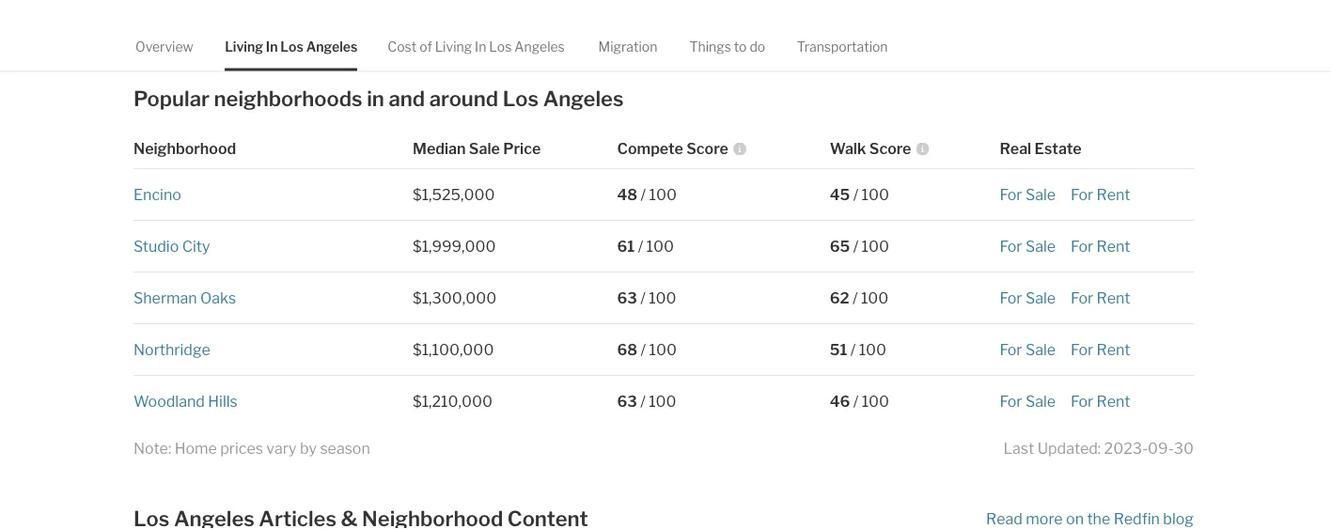 Task type: describe. For each thing, give the bounding box(es) containing it.
for sale link for 46 / 100
[[1000, 392, 1056, 411]]

1 in from the left
[[266, 39, 278, 55]]

for sale for 46 / 100
[[1000, 392, 1056, 411]]

walk score
[[830, 139, 912, 158]]

cost of living in los angeles link
[[388, 23, 565, 71]]

to
[[734, 39, 747, 55]]

transportation link
[[797, 23, 888, 71]]

sherman
[[134, 289, 197, 307]]

46
[[830, 392, 851, 411]]

100 right 51
[[859, 340, 887, 359]]

updated:
[[1038, 439, 1101, 458]]

for rent link for 45 / 100
[[1071, 185, 1131, 204]]

/ down 61 / 100
[[641, 289, 646, 307]]

for rent for 62 / 100
[[1071, 289, 1131, 307]]

45
[[830, 185, 850, 204]]

read more on the redfin blog
[[987, 510, 1194, 528]]

real estate
[[1000, 139, 1082, 158]]

sherman oaks link
[[134, 289, 236, 307]]

living in los angeles
[[225, 39, 358, 55]]

studio city link
[[134, 237, 210, 255]]

for rent link for 62 / 100
[[1071, 289, 1131, 307]]

for rent for 51 / 100
[[1071, 340, 1131, 359]]

things to do link
[[690, 23, 766, 71]]

/ down 68 / 100
[[641, 392, 646, 411]]

/ right 51
[[851, 340, 856, 359]]

studio city
[[134, 237, 210, 255]]

overview link
[[135, 23, 193, 71]]

on
[[1067, 510, 1084, 528]]

read
[[987, 510, 1023, 528]]

/ right 46
[[854, 392, 859, 411]]

woodland
[[134, 392, 205, 411]]

blog
[[1164, 510, 1194, 528]]

angeles left migration
[[515, 39, 565, 55]]

note:
[[134, 439, 171, 458]]

walk
[[830, 139, 867, 158]]

for rent link for 51 / 100
[[1071, 340, 1131, 359]]

/ right 48
[[641, 185, 646, 204]]

51 / 100
[[830, 340, 887, 359]]

woodland hills
[[134, 392, 238, 411]]

northridge
[[134, 340, 210, 359]]

51
[[830, 340, 848, 359]]

65 / 100
[[830, 237, 890, 255]]

score for walk score
[[870, 139, 912, 158]]

09-
[[1148, 439, 1174, 458]]

for sale link for 65 / 100
[[1000, 237, 1056, 255]]

$1,999,000
[[413, 237, 496, 255]]

score for compete score
[[687, 139, 729, 158]]

median sale price
[[413, 139, 541, 158]]

vary
[[266, 439, 297, 458]]

living in los angeles link
[[225, 23, 358, 71]]

woodland hills link
[[134, 392, 238, 411]]

by
[[300, 439, 317, 458]]

$1,100,000
[[413, 340, 494, 359]]

more
[[1026, 510, 1063, 528]]

sale for 51 / 100
[[1026, 340, 1056, 359]]

for sale link for 45 / 100
[[1000, 185, 1056, 204]]

for sale for 45 / 100
[[1000, 185, 1056, 204]]

100 right 61
[[647, 237, 674, 255]]

$1,300,000
[[413, 289, 497, 307]]

rent for 46 / 100
[[1097, 392, 1131, 411]]

home
[[175, 439, 217, 458]]

2023-
[[1105, 439, 1148, 458]]

for sale for 65 / 100
[[1000, 237, 1056, 255]]

los up neighborhoods
[[281, 39, 304, 55]]

note: home prices vary by season
[[134, 439, 370, 458]]

northridge link
[[134, 340, 210, 359]]

los up 'around'
[[489, 39, 512, 55]]

100 up 68 / 100
[[649, 289, 677, 307]]

for sale link for 51 / 100
[[1000, 340, 1056, 359]]

sherman oaks
[[134, 289, 236, 307]]

around
[[430, 86, 499, 111]]

100 right 45
[[862, 185, 890, 204]]

things to do
[[690, 39, 766, 55]]

/ right 45
[[854, 185, 859, 204]]

studio
[[134, 237, 179, 255]]

100 right 48
[[649, 185, 677, 204]]

and
[[389, 86, 425, 111]]

of
[[420, 39, 432, 55]]

cost of living in los angeles
[[388, 39, 565, 55]]

61 / 100
[[617, 237, 674, 255]]



Task type: locate. For each thing, give the bounding box(es) containing it.
last
[[1004, 439, 1035, 458]]

63 for $1,300,000
[[617, 289, 638, 307]]

3 for sale link from the top
[[1000, 289, 1056, 307]]

for rent for 65 / 100
[[1071, 237, 1131, 255]]

1 63 from the top
[[617, 289, 638, 307]]

1 horizontal spatial living
[[435, 39, 472, 55]]

living
[[225, 39, 263, 55], [435, 39, 472, 55]]

for rent
[[1071, 185, 1131, 204], [1071, 237, 1131, 255], [1071, 289, 1131, 307], [1071, 340, 1131, 359], [1071, 392, 1131, 411]]

63
[[617, 289, 638, 307], [617, 392, 638, 411]]

68 / 100
[[617, 340, 677, 359]]

$1,525,000
[[413, 185, 495, 204]]

transportation
[[797, 39, 888, 55]]

62
[[830, 289, 850, 307]]

rent
[[1097, 185, 1131, 204], [1097, 237, 1131, 255], [1097, 289, 1131, 307], [1097, 340, 1131, 359], [1097, 392, 1131, 411]]

63 / 100 up 68 / 100
[[617, 289, 677, 307]]

2 for sale from the top
[[1000, 237, 1056, 255]]

30
[[1174, 439, 1194, 458]]

rent for 65 / 100
[[1097, 237, 1131, 255]]

5 rent from the top
[[1097, 392, 1131, 411]]

sale for 46 / 100
[[1026, 392, 1056, 411]]

62 / 100
[[830, 289, 889, 307]]

cost
[[388, 39, 417, 55]]

1 for rent link from the top
[[1071, 185, 1131, 204]]

0 vertical spatial 63
[[617, 289, 638, 307]]

4 for rent from the top
[[1071, 340, 1131, 359]]

overview
[[135, 39, 193, 55]]

3 for rent from the top
[[1071, 289, 1131, 307]]

5 for rent from the top
[[1071, 392, 1131, 411]]

4 for rent link from the top
[[1071, 340, 1131, 359]]

$1,210,000
[[413, 392, 493, 411]]

2 63 / 100 from the top
[[617, 392, 677, 411]]

in right "of"
[[475, 39, 487, 55]]

48 / 100
[[617, 185, 677, 204]]

for sale for 62 / 100
[[1000, 289, 1056, 307]]

63 / 100 for $1,210,000
[[617, 392, 677, 411]]

for sale link
[[1000, 185, 1056, 204], [1000, 237, 1056, 255], [1000, 289, 1056, 307], [1000, 340, 1056, 359], [1000, 392, 1056, 411]]

1 63 / 100 from the top
[[617, 289, 677, 307]]

1 horizontal spatial in
[[475, 39, 487, 55]]

for rent link for 46 / 100
[[1071, 392, 1131, 411]]

for sale for 51 / 100
[[1000, 340, 1056, 359]]

sale for 62 / 100
[[1026, 289, 1056, 307]]

63 / 100
[[617, 289, 677, 307], [617, 392, 677, 411]]

/
[[641, 185, 646, 204], [854, 185, 859, 204], [638, 237, 643, 255], [854, 237, 859, 255], [641, 289, 646, 307], [853, 289, 858, 307], [641, 340, 646, 359], [851, 340, 856, 359], [641, 392, 646, 411], [854, 392, 859, 411]]

/ right 65
[[854, 237, 859, 255]]

living right "of"
[[435, 39, 472, 55]]

65
[[830, 237, 850, 255]]

rent for 62 / 100
[[1097, 289, 1131, 307]]

2 for rent link from the top
[[1071, 237, 1131, 255]]

score right walk
[[870, 139, 912, 158]]

sale
[[469, 139, 500, 158], [1026, 185, 1056, 204], [1026, 237, 1056, 255], [1026, 289, 1056, 307], [1026, 340, 1056, 359], [1026, 392, 1056, 411]]

rent for 51 / 100
[[1097, 340, 1131, 359]]

do
[[750, 39, 766, 55]]

2 living from the left
[[435, 39, 472, 55]]

63 down '68'
[[617, 392, 638, 411]]

1 for sale link from the top
[[1000, 185, 1056, 204]]

los up price
[[503, 86, 539, 111]]

hills
[[208, 392, 238, 411]]

real
[[1000, 139, 1032, 158]]

1 living from the left
[[225, 39, 263, 55]]

encino link
[[134, 185, 181, 204]]

5 for rent link from the top
[[1071, 392, 1131, 411]]

3 for rent link from the top
[[1071, 289, 1131, 307]]

migration
[[599, 39, 658, 55]]

city
[[182, 237, 210, 255]]

sale for 65 / 100
[[1026, 237, 1056, 255]]

61
[[617, 237, 635, 255]]

neighborhoods
[[214, 86, 363, 111]]

for
[[1000, 185, 1023, 204], [1071, 185, 1094, 204], [1000, 237, 1023, 255], [1071, 237, 1094, 255], [1000, 289, 1023, 307], [1071, 289, 1094, 307], [1000, 340, 1023, 359], [1071, 340, 1094, 359], [1000, 392, 1023, 411], [1071, 392, 1094, 411]]

migration link
[[599, 23, 658, 71]]

100 right 65
[[862, 237, 890, 255]]

0 horizontal spatial score
[[687, 139, 729, 158]]

in
[[367, 86, 385, 111]]

1 rent from the top
[[1097, 185, 1131, 204]]

3 rent from the top
[[1097, 289, 1131, 307]]

/ right 61
[[638, 237, 643, 255]]

popular
[[134, 86, 210, 111]]

for rent for 46 / 100
[[1071, 392, 1131, 411]]

for rent link
[[1071, 185, 1131, 204], [1071, 237, 1131, 255], [1071, 289, 1131, 307], [1071, 340, 1131, 359], [1071, 392, 1131, 411]]

2 for sale link from the top
[[1000, 237, 1056, 255]]

los
[[281, 39, 304, 55], [489, 39, 512, 55], [503, 86, 539, 111]]

/ right 62
[[853, 289, 858, 307]]

angeles
[[306, 39, 358, 55], [515, 39, 565, 55], [543, 86, 624, 111]]

100 right 46
[[862, 392, 890, 411]]

0 horizontal spatial living
[[225, 39, 263, 55]]

angeles down migration 'link' on the left of the page
[[543, 86, 624, 111]]

for rent link for 65 / 100
[[1071, 237, 1131, 255]]

1 score from the left
[[687, 139, 729, 158]]

prices
[[220, 439, 263, 458]]

score
[[687, 139, 729, 158], [870, 139, 912, 158]]

2 63 from the top
[[617, 392, 638, 411]]

2 in from the left
[[475, 39, 487, 55]]

living up neighborhoods
[[225, 39, 263, 55]]

4 rent from the top
[[1097, 340, 1131, 359]]

2 rent from the top
[[1097, 237, 1131, 255]]

median
[[413, 139, 466, 158]]

redfin
[[1114, 510, 1161, 528]]

things
[[690, 39, 732, 55]]

compete
[[617, 139, 684, 158]]

2 for rent from the top
[[1071, 237, 1131, 255]]

score right compete
[[687, 139, 729, 158]]

for sale
[[1000, 185, 1056, 204], [1000, 237, 1056, 255], [1000, 289, 1056, 307], [1000, 340, 1056, 359], [1000, 392, 1056, 411]]

for rent for 45 / 100
[[1071, 185, 1131, 204]]

season
[[320, 439, 370, 458]]

1 for sale from the top
[[1000, 185, 1056, 204]]

4 for sale from the top
[[1000, 340, 1056, 359]]

neighborhood
[[134, 139, 236, 158]]

63 for $1,210,000
[[617, 392, 638, 411]]

100
[[649, 185, 677, 204], [862, 185, 890, 204], [647, 237, 674, 255], [862, 237, 890, 255], [649, 289, 677, 307], [861, 289, 889, 307], [649, 340, 677, 359], [859, 340, 887, 359], [649, 392, 677, 411], [862, 392, 890, 411]]

/ right '68'
[[641, 340, 646, 359]]

4 for sale link from the top
[[1000, 340, 1056, 359]]

45 / 100
[[830, 185, 890, 204]]

5 for sale link from the top
[[1000, 392, 1056, 411]]

1 horizontal spatial score
[[870, 139, 912, 158]]

compete score
[[617, 139, 729, 158]]

encino
[[134, 185, 181, 204]]

48
[[617, 185, 638, 204]]

for sale link for 62 / 100
[[1000, 289, 1056, 307]]

100 down 68 / 100
[[649, 392, 677, 411]]

1 vertical spatial 63
[[617, 392, 638, 411]]

read more on the redfin blog link
[[987, 504, 1194, 530]]

100 right 62
[[861, 289, 889, 307]]

1 vertical spatial 63 / 100
[[617, 392, 677, 411]]

0 horizontal spatial in
[[266, 39, 278, 55]]

63 / 100 down 68 / 100
[[617, 392, 677, 411]]

5 for sale from the top
[[1000, 392, 1056, 411]]

in up neighborhoods
[[266, 39, 278, 55]]

100 right '68'
[[649, 340, 677, 359]]

0 vertical spatial 63 / 100
[[617, 289, 677, 307]]

oaks
[[200, 289, 236, 307]]

rent for 45 / 100
[[1097, 185, 1131, 204]]

63 up '68'
[[617, 289, 638, 307]]

estate
[[1035, 139, 1082, 158]]

68
[[617, 340, 638, 359]]

angeles up neighborhoods
[[306, 39, 358, 55]]

last updated: 2023-09-30
[[1004, 439, 1194, 458]]

sale for 45 / 100
[[1026, 185, 1056, 204]]

2 score from the left
[[870, 139, 912, 158]]

1 for rent from the top
[[1071, 185, 1131, 204]]

63 / 100 for $1,300,000
[[617, 289, 677, 307]]

the
[[1088, 510, 1111, 528]]

popular neighborhoods in and around los angeles
[[134, 86, 624, 111]]

3 for sale from the top
[[1000, 289, 1056, 307]]

price
[[503, 139, 541, 158]]

46 / 100
[[830, 392, 890, 411]]

in
[[266, 39, 278, 55], [475, 39, 487, 55]]



Task type: vqa. For each thing, say whether or not it's contained in the screenshot.
Walk Score's Score
yes



